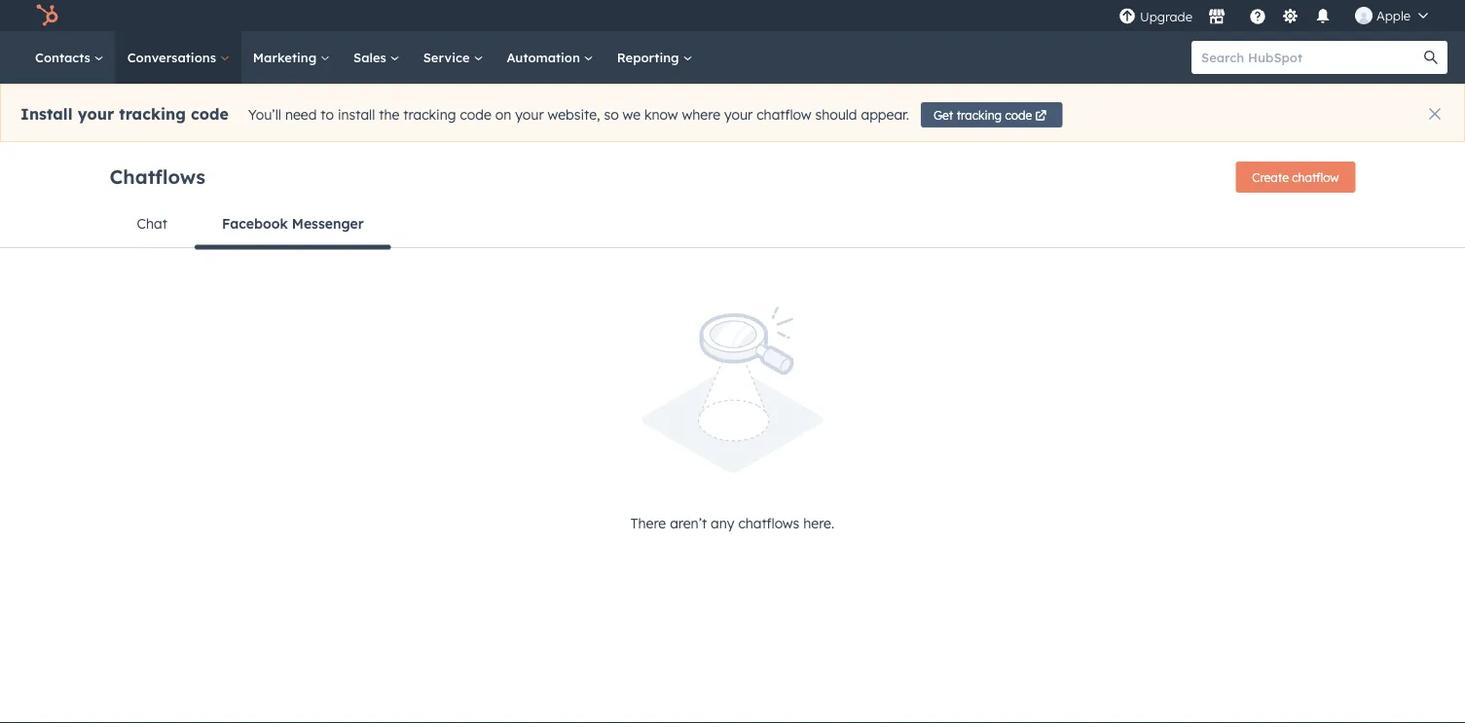 Task type: describe. For each thing, give the bounding box(es) containing it.
install
[[338, 106, 375, 123]]

chatflow inside install your tracking code alert
[[757, 106, 812, 123]]

marketing link
[[241, 31, 342, 84]]

menu containing apple
[[1117, 0, 1442, 31]]

conversations
[[127, 49, 220, 65]]

there
[[631, 515, 666, 532]]

facebook messenger button
[[195, 201, 391, 250]]

automation
[[507, 49, 584, 65]]

contacts
[[35, 49, 94, 65]]

website,
[[548, 106, 600, 123]]

know
[[645, 106, 678, 123]]

marketplaces button
[[1197, 0, 1238, 31]]

on
[[496, 106, 512, 123]]

apple button
[[1344, 0, 1440, 31]]

2 horizontal spatial your
[[725, 106, 753, 123]]

chatflows
[[110, 164, 205, 188]]

install your tracking code
[[20, 104, 229, 124]]

service link
[[412, 31, 495, 84]]

create
[[1253, 170, 1289, 185]]

help button
[[1242, 0, 1275, 31]]

navigation containing chat
[[110, 201, 1356, 250]]

any
[[711, 515, 735, 532]]

conversations link
[[116, 31, 241, 84]]

where
[[682, 106, 721, 123]]

chat
[[137, 215, 167, 232]]

sales
[[354, 49, 390, 65]]

there aren't any chatflows here. alert
[[110, 307, 1356, 535]]

notifications button
[[1307, 0, 1340, 31]]

chatflows
[[739, 515, 800, 532]]

facebook
[[222, 215, 288, 232]]

0 horizontal spatial tracking
[[119, 104, 186, 124]]

Search HubSpot search field
[[1192, 41, 1431, 74]]

get
[[934, 108, 954, 122]]

get tracking code link
[[921, 102, 1063, 127]]

2 horizontal spatial tracking
[[957, 108, 1002, 122]]

close image
[[1430, 108, 1441, 120]]

you'll
[[248, 106, 281, 123]]

to
[[321, 106, 334, 123]]

here.
[[804, 515, 835, 532]]

settings image
[[1282, 8, 1300, 26]]

1 horizontal spatial your
[[515, 106, 544, 123]]

contacts link
[[23, 31, 116, 84]]

install your tracking code alert
[[0, 84, 1466, 142]]



Task type: locate. For each thing, give the bounding box(es) containing it.
messenger
[[292, 215, 364, 232]]

install
[[20, 104, 73, 124]]

navigation
[[110, 201, 1356, 250]]

chatflow right the create
[[1293, 170, 1340, 185]]

your
[[78, 104, 114, 124], [515, 106, 544, 123], [725, 106, 753, 123]]

your right 'install'
[[78, 104, 114, 124]]

1 horizontal spatial code
[[460, 106, 492, 123]]

automation link
[[495, 31, 606, 84]]

the
[[379, 106, 400, 123]]

tracking down conversations
[[119, 104, 186, 124]]

bob builder image
[[1356, 7, 1373, 24]]

search image
[[1425, 51, 1438, 64]]

1 vertical spatial chatflow
[[1293, 170, 1340, 185]]

1 horizontal spatial chatflow
[[1293, 170, 1340, 185]]

notifications image
[[1315, 9, 1332, 26]]

chatflow left should
[[757, 106, 812, 123]]

code
[[191, 104, 229, 124], [460, 106, 492, 123], [1006, 108, 1033, 122]]

upgrade
[[1140, 9, 1193, 25]]

chat button
[[110, 201, 195, 247]]

marketplaces image
[[1209, 9, 1226, 26]]

hubspot image
[[35, 4, 58, 27]]

apple
[[1377, 7, 1411, 23]]

0 horizontal spatial chatflow
[[757, 106, 812, 123]]

create chatflow
[[1253, 170, 1340, 185]]

get tracking code
[[934, 108, 1033, 122]]

chatflow inside button
[[1293, 170, 1340, 185]]

tracking
[[119, 104, 186, 124], [404, 106, 456, 123], [957, 108, 1002, 122]]

1 horizontal spatial tracking
[[404, 106, 456, 123]]

there aren't any chatflows here.
[[631, 515, 835, 532]]

2 horizontal spatial code
[[1006, 108, 1033, 122]]

reporting
[[617, 49, 683, 65]]

tracking right the the
[[404, 106, 456, 123]]

0 vertical spatial chatflow
[[757, 106, 812, 123]]

code left on
[[460, 106, 492, 123]]

code right "get" on the top of the page
[[1006, 108, 1033, 122]]

appear.
[[861, 106, 910, 123]]

should
[[816, 106, 858, 123]]

search button
[[1415, 41, 1448, 74]]

sales link
[[342, 31, 412, 84]]

we
[[623, 106, 641, 123]]

your right "where"
[[725, 106, 753, 123]]

upgrade image
[[1119, 8, 1137, 26]]

you'll need to install the tracking code on your website, so we know where your chatflow should appear.
[[248, 106, 910, 123]]

aren't
[[670, 515, 707, 532]]

so
[[604, 106, 619, 123]]

menu
[[1117, 0, 1442, 31]]

reporting link
[[606, 31, 705, 84]]

help image
[[1250, 9, 1267, 26]]

need
[[285, 106, 317, 123]]

0 horizontal spatial your
[[78, 104, 114, 124]]

tracking right "get" on the top of the page
[[957, 108, 1002, 122]]

hubspot link
[[23, 4, 73, 27]]

facebook messenger
[[222, 215, 364, 232]]

settings link
[[1279, 5, 1303, 26]]

create chatflow button
[[1236, 162, 1356, 193]]

0 horizontal spatial code
[[191, 104, 229, 124]]

service
[[423, 49, 474, 65]]

code left you'll
[[191, 104, 229, 124]]

chatflow
[[757, 106, 812, 123], [1293, 170, 1340, 185]]

your right on
[[515, 106, 544, 123]]

marketing
[[253, 49, 320, 65]]

chatflows banner
[[110, 156, 1356, 201]]



Task type: vqa. For each thing, say whether or not it's contained in the screenshot.
PREV
no



